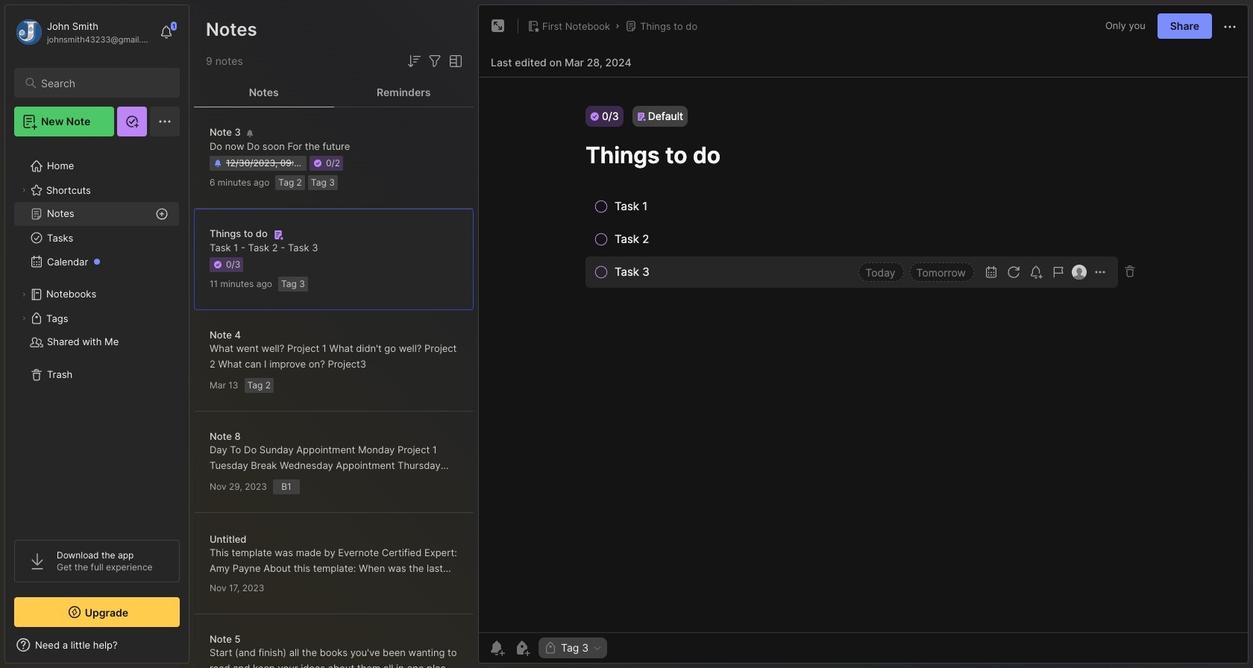 Task type: vqa. For each thing, say whether or not it's contained in the screenshot.
the leftmost tab
no



Task type: describe. For each thing, give the bounding box(es) containing it.
Search text field
[[41, 76, 166, 90]]

add tag image
[[513, 639, 531, 657]]

expand tags image
[[19, 314, 28, 323]]

expand note image
[[489, 17, 507, 35]]

add filters image
[[426, 52, 444, 70]]

More actions field
[[1221, 17, 1239, 36]]

Add filters field
[[426, 52, 444, 70]]

add a reminder image
[[488, 639, 506, 657]]



Task type: locate. For each thing, give the bounding box(es) containing it.
Tag 3 Tag actions field
[[589, 643, 603, 654]]

click to collapse image
[[188, 641, 200, 659]]

Note Editor text field
[[479, 77, 1248, 633]]

main element
[[0, 0, 194, 669]]

Sort options field
[[405, 52, 423, 70]]

more actions image
[[1221, 18, 1239, 36]]

none search field inside main element
[[41, 74, 166, 92]]

Account field
[[14, 17, 152, 47]]

expand notebooks image
[[19, 290, 28, 299]]

WHAT'S NEW field
[[5, 633, 189, 657]]

View options field
[[444, 52, 465, 70]]

tree inside main element
[[5, 145, 189, 527]]

None search field
[[41, 74, 166, 92]]

tree
[[5, 145, 189, 527]]

tab list
[[194, 78, 474, 107]]

note window element
[[478, 4, 1249, 668]]



